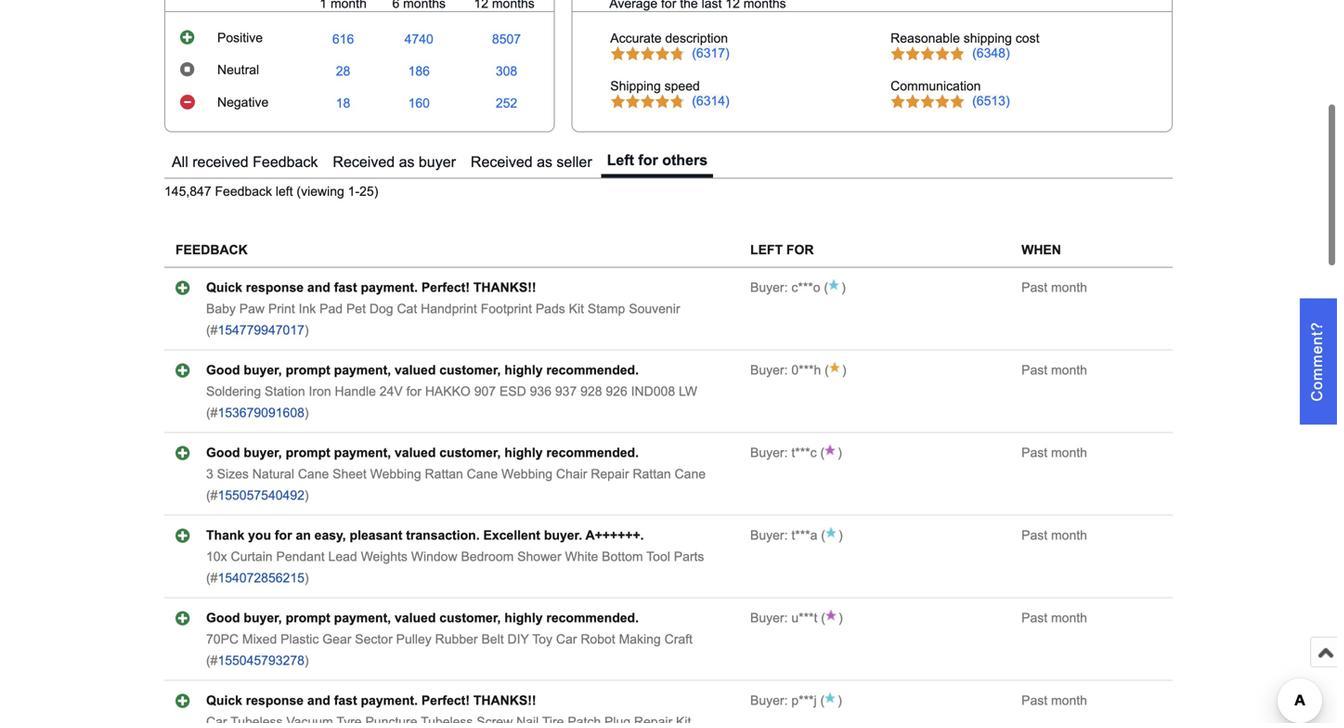 Task type: describe. For each thing, give the bounding box(es) containing it.
pad
[[320, 302, 343, 316]]

perfect! for buyer: c***o
[[421, 281, 470, 295]]

(# inside 70pc mixed plastic gear sector pulley rubber belt diy toy car robot making craft (#
[[206, 654, 218, 668]]

154779947017 )
[[218, 323, 309, 338]]

10x curtain pendant lead weights window bedroom shower white bottom tool parts (#
[[206, 550, 704, 586]]

good buyer, prompt payment, valued customer, highly recommended. for for
[[206, 363, 639, 378]]

) right the p***j
[[838, 694, 842, 708]]

70pc
[[206, 633, 239, 647]]

tool
[[647, 550, 670, 564]]

) right c***o
[[841, 281, 846, 295]]

(6317)
[[692, 46, 730, 61]]

payment, for 24v
[[334, 363, 391, 378]]

good buyer, prompt payment, valued customer, highly recommended. for webbing
[[206, 446, 639, 460]]

quick for buyer: c***o
[[206, 281, 242, 295]]

past for buyer: t***a
[[1022, 529, 1048, 543]]

2 rattan from the left
[[633, 467, 671, 482]]

pleasant
[[350, 529, 402, 543]]

154072856215
[[218, 571, 305, 586]]

( for buyer: t***a
[[818, 529, 826, 543]]

) right t***a
[[839, 529, 843, 543]]

2 webbing from the left
[[502, 467, 553, 482]]

thank you for an easy, pleasant transaction. excellent buyer. a++++++. element
[[206, 529, 644, 543]]

month for buyer: 0***h
[[1051, 363, 1087, 378]]

good for 70pc
[[206, 611, 240, 626]]

and for buyer: p***j
[[307, 694, 330, 708]]

baby
[[206, 302, 236, 316]]

ink
[[299, 302, 316, 316]]

buyer: t***c
[[750, 446, 817, 460]]

negative
[[217, 95, 269, 110]]

(# inside baby  paw print ink pad pet dog cat handprint footprint pads kit stamp souvenir (#
[[206, 323, 218, 338]]

sizes
[[217, 467, 249, 482]]

reasonable
[[891, 31, 960, 46]]

2 vertical spatial for
[[275, 529, 292, 543]]

bottom
[[602, 550, 643, 564]]

186
[[408, 64, 430, 78]]

past month for t***a
[[1022, 529, 1087, 543]]

transaction.
[[406, 529, 480, 543]]

highly for esd
[[505, 363, 543, 378]]

buyer: u***t
[[750, 611, 818, 626]]

for inside button
[[638, 152, 658, 168]]

6348 ratings received on reasonable shipping cost. click to check average rating. element
[[972, 46, 1010, 61]]

(# inside 10x curtain pendant lead weights window bedroom shower white bottom tool parts (#
[[206, 571, 218, 586]]

buyer: for buyer: p***j
[[750, 694, 788, 708]]

recommended. for 937
[[546, 363, 639, 378]]

feedback left for buyer. element for 10x curtain pendant lead weights window bedroom shower white bottom tool parts (#
[[750, 529, 818, 543]]

past month element for buyer: t***a
[[1022, 529, 1087, 543]]

) down iron
[[305, 406, 309, 420]]

4740 button
[[405, 32, 434, 47]]

155057540492
[[218, 489, 305, 503]]

buyer: p***j
[[750, 694, 817, 708]]

18
[[336, 96, 350, 111]]

10x
[[206, 550, 227, 564]]

making
[[619, 633, 661, 647]]

bedroom
[[461, 550, 514, 564]]

quick response and fast payment. perfect! thanks!! for buyer: c***o
[[206, 281, 536, 295]]

gear
[[322, 633, 351, 647]]

print
[[268, 302, 295, 316]]

155045793278 link
[[218, 654, 305, 668]]

18 button
[[336, 96, 350, 111]]

155057540492 )
[[218, 489, 309, 503]]

28 button
[[336, 64, 350, 79]]

(viewing
[[297, 185, 344, 199]]

) down plastic on the left bottom of the page
[[305, 654, 309, 668]]

(# inside soldering station iron handle 24v for hakko 907 esd 936 937 928 926 ind008 lw (#
[[206, 406, 218, 420]]

repair
[[591, 467, 629, 482]]

speed
[[665, 79, 700, 94]]

good buyer, prompt payment, valued customer, highly recommended. for pulley
[[206, 611, 639, 626]]

month for buyer: u***t
[[1051, 611, 1087, 626]]

fast for buyer: c***o
[[334, 281, 357, 295]]

recommended. for car
[[546, 611, 639, 626]]

station
[[265, 385, 305, 399]]

month for buyer: t***c
[[1051, 446, 1087, 460]]

8507 button
[[492, 32, 521, 47]]

6314 ratings received on shipping speed. click to check average rating. element
[[692, 94, 730, 108]]

24v
[[380, 385, 403, 399]]

handle
[[335, 385, 376, 399]]

a++++++.
[[585, 529, 644, 543]]

) right 0***h
[[842, 363, 847, 378]]

buyer: for buyer: t***a
[[750, 529, 788, 543]]

prompt for natural
[[286, 446, 330, 460]]

you
[[248, 529, 271, 543]]

feedback left for buyer. element for soldering station iron handle 24v for hakko 907 esd 936 937 928 926 ind008 lw (#
[[750, 363, 821, 378]]

shower
[[517, 550, 562, 564]]

paw
[[239, 302, 265, 316]]

70pc mixed plastic gear sector pulley rubber belt diy toy car robot making craft (#
[[206, 633, 693, 668]]

parts
[[674, 550, 704, 564]]

perfect! for buyer: p***j
[[421, 694, 470, 708]]

153679091608 )
[[218, 406, 309, 420]]

an
[[296, 529, 311, 543]]

616
[[332, 32, 354, 47]]

response for buyer: p***j
[[246, 694, 304, 708]]

hakko
[[425, 385, 471, 399]]

footprint
[[481, 302, 532, 316]]

valued for pulley
[[395, 611, 436, 626]]

highly for webbing
[[505, 446, 543, 460]]

rubber
[[435, 633, 478, 647]]

) down ink
[[305, 323, 309, 338]]

left
[[750, 243, 783, 257]]

prompt for iron
[[286, 363, 330, 378]]

buyer: for buyer: c***o
[[750, 281, 788, 295]]

fast for buyer: p***j
[[334, 694, 357, 708]]

buyer.
[[544, 529, 582, 543]]

308 button
[[496, 64, 517, 79]]

buyer: for buyer: u***t
[[750, 611, 788, 626]]

buyer: c***o
[[750, 281, 820, 295]]

feedback element
[[176, 243, 248, 257]]

(6317) button
[[692, 46, 730, 61]]

esd
[[500, 385, 526, 399]]

accurate
[[610, 31, 662, 46]]

155045793278 )
[[218, 654, 309, 668]]

received
[[192, 154, 249, 170]]

for inside soldering station iron handle 24v for hakko 907 esd 936 937 928 926 ind008 lw (#
[[406, 385, 422, 399]]

month for buyer: p***j
[[1051, 694, 1087, 708]]

valued for webbing
[[395, 446, 436, 460]]

weights
[[361, 550, 408, 564]]

and for buyer: c***o
[[307, 281, 330, 295]]

excellent
[[483, 529, 540, 543]]

sheet
[[333, 467, 367, 482]]

received for received as seller
[[471, 154, 533, 170]]

p***j
[[792, 694, 817, 708]]

left for element
[[750, 243, 814, 257]]

6317 ratings received on accurate description. click to check average rating. element
[[692, 46, 730, 61]]

mixed
[[242, 633, 277, 647]]

robot
[[581, 633, 615, 647]]

past for buyer: 0***h
[[1022, 363, 1048, 378]]

( for buyer: 0***h
[[821, 363, 829, 378]]

all
[[172, 154, 188, 170]]

month for buyer: c***o
[[1051, 281, 1087, 295]]

good buyer, prompt payment, valued customer, highly recommended. element for webbing
[[206, 446, 639, 460]]

soldering
[[206, 385, 261, 399]]

past month for p***j
[[1022, 694, 1087, 708]]

payment. for buyer: p***j
[[361, 694, 418, 708]]

( for buyer: p***j
[[817, 694, 825, 708]]

4740
[[405, 32, 434, 47]]

buyer: for buyer: 0***h
[[750, 363, 788, 378]]

recommended. for repair
[[546, 446, 639, 460]]

154072856215 link
[[218, 571, 305, 586]]

t***c
[[792, 446, 817, 460]]

) down the pendant at left
[[305, 571, 309, 586]]

928
[[581, 385, 602, 399]]

baby  paw print ink pad pet dog cat handprint footprint pads kit stamp souvenir (#
[[206, 302, 680, 338]]

curtain
[[231, 550, 273, 564]]

all received feedback
[[172, 154, 318, 170]]

153679091608
[[218, 406, 305, 420]]

neutral
[[217, 63, 259, 77]]

1 rattan from the left
[[425, 467, 463, 482]]

(6348) button
[[972, 46, 1010, 61]]

white
[[565, 550, 598, 564]]

good buyer, prompt payment, valued customer, highly recommended. element for for
[[206, 363, 639, 378]]

t***a
[[792, 529, 818, 543]]

quick for buyer: p***j
[[206, 694, 242, 708]]

past month element for buyer: t***c
[[1022, 446, 1087, 460]]



Task type: locate. For each thing, give the bounding box(es) containing it.
response for buyer: c***o
[[246, 281, 304, 295]]

iron
[[309, 385, 331, 399]]

1 vertical spatial customer,
[[440, 446, 501, 460]]

) right u***t
[[839, 611, 843, 626]]

0 vertical spatial fast
[[334, 281, 357, 295]]

1 webbing from the left
[[370, 467, 421, 482]]

as for seller
[[537, 154, 553, 170]]

prompt up "natural"
[[286, 446, 330, 460]]

2 valued from the top
[[395, 446, 436, 460]]

customer, up 907
[[440, 363, 501, 378]]

( for buyer: t***c
[[817, 446, 825, 460]]

186 button
[[408, 64, 430, 79]]

(6314)
[[692, 94, 730, 108]]

(# down 10x
[[206, 571, 218, 586]]

good buyer, prompt payment, valued customer, highly recommended. element for pulley
[[206, 611, 639, 626]]

3 sizes natural cane sheet webbing rattan cane webbing chair repair rattan cane (#
[[206, 467, 706, 503]]

1 good buyer, prompt payment, valued customer, highly recommended. from the top
[[206, 363, 639, 378]]

left
[[607, 152, 634, 168]]

(6348)
[[972, 46, 1010, 61]]

prompt up plastic on the left bottom of the page
[[286, 611, 330, 626]]

feedback left for buyer. element for 3 sizes natural cane sheet webbing rattan cane webbing chair repair rattan cane (#
[[750, 446, 817, 460]]

1 vertical spatial buyer,
[[244, 446, 282, 460]]

3 good buyer, prompt payment, valued customer, highly recommended. element from the top
[[206, 611, 639, 626]]

past month element for buyer: c***o
[[1022, 281, 1087, 295]]

1 vertical spatial payment.
[[361, 694, 418, 708]]

payment, up sector
[[334, 611, 391, 626]]

2 as from the left
[[537, 154, 553, 170]]

2 past from the top
[[1022, 363, 1048, 378]]

prompt
[[286, 363, 330, 378], [286, 446, 330, 460], [286, 611, 330, 626]]

cat
[[397, 302, 417, 316]]

buyer, for sizes
[[244, 446, 282, 460]]

buyer
[[419, 154, 456, 170]]

2 vertical spatial highly
[[505, 611, 543, 626]]

2 past month from the top
[[1022, 363, 1087, 378]]

2 vertical spatial recommended.
[[546, 611, 639, 626]]

0 vertical spatial valued
[[395, 363, 436, 378]]

pads
[[536, 302, 565, 316]]

quick response and fast payment. perfect! thanks!! down sector
[[206, 694, 536, 708]]

3 cane from the left
[[675, 467, 706, 482]]

feedback left for buyer. element for 70pc mixed plastic gear sector pulley rubber belt diy toy car robot making craft (#
[[750, 611, 818, 626]]

feedback inside all received feedback button
[[253, 154, 318, 170]]

customer, for rattan
[[440, 446, 501, 460]]

1 (# from the top
[[206, 323, 218, 338]]

1 buyer, from the top
[[244, 363, 282, 378]]

feedback left for buyer. element up buyer: u***t
[[750, 529, 818, 543]]

3 month from the top
[[1051, 446, 1087, 460]]

good up '70pc'
[[206, 611, 240, 626]]

good for soldering
[[206, 363, 240, 378]]

0 vertical spatial quick
[[206, 281, 242, 295]]

fast up pet
[[334, 281, 357, 295]]

thanks!! for buyer: c***o
[[474, 281, 536, 295]]

quick response and fast payment. perfect! thanks!! element for buyer: p***j
[[206, 694, 536, 708]]

recommended. up "928"
[[546, 363, 639, 378]]

(
[[820, 281, 828, 295], [821, 363, 829, 378], [817, 446, 825, 460], [818, 529, 826, 543], [818, 611, 826, 626], [817, 694, 825, 708]]

thanks!! down "belt"
[[474, 694, 536, 708]]

1 feedback left for buyer. element from the top
[[750, 281, 820, 295]]

soldering station iron handle 24v for hakko 907 esd 936 937 928 926 ind008 lw (#
[[206, 385, 697, 420]]

5 past month from the top
[[1022, 611, 1087, 626]]

feedback left for buyer. element for baby  paw print ink pad pet dog cat handprint footprint pads kit stamp souvenir (#
[[750, 281, 820, 295]]

chair
[[556, 467, 587, 482]]

1 past month element from the top
[[1022, 281, 1087, 295]]

left
[[276, 185, 293, 199]]

(6314) button
[[692, 94, 730, 109]]

feedback left for buyer. element down buyer: u***t
[[750, 694, 817, 708]]

webbing right the sheet on the bottom left
[[370, 467, 421, 482]]

and up ink
[[307, 281, 330, 295]]

prompt up iron
[[286, 363, 330, 378]]

5 past month element from the top
[[1022, 611, 1087, 626]]

2 vertical spatial prompt
[[286, 611, 330, 626]]

good up soldering
[[206, 363, 240, 378]]

fast
[[334, 281, 357, 295], [334, 694, 357, 708]]

highly for diy
[[505, 611, 543, 626]]

2 past month element from the top
[[1022, 363, 1087, 378]]

stamp
[[588, 302, 625, 316]]

good buyer, prompt payment, valued customer, highly recommended. up 3 sizes natural cane sheet webbing rattan cane webbing chair repair rattan cane (# at the bottom of the page
[[206, 446, 639, 460]]

quick up baby
[[206, 281, 242, 295]]

past month for 0***h
[[1022, 363, 1087, 378]]

payment, for sector
[[334, 611, 391, 626]]

0***h
[[792, 363, 821, 378]]

1 received from the left
[[333, 154, 395, 170]]

pet
[[346, 302, 366, 316]]

1 good from the top
[[206, 363, 240, 378]]

0 vertical spatial and
[[307, 281, 330, 295]]

quick response and fast payment. perfect! thanks!! element
[[206, 281, 536, 295], [206, 694, 536, 708]]

quick response and fast payment. perfect! thanks!! for buyer: p***j
[[206, 694, 536, 708]]

1 vertical spatial prompt
[[286, 446, 330, 460]]

and down gear
[[307, 694, 330, 708]]

0 vertical spatial buyer,
[[244, 363, 282, 378]]

for left "an"
[[275, 529, 292, 543]]

1 prompt from the top
[[286, 363, 330, 378]]

buyer, for station
[[244, 363, 282, 378]]

1 past from the top
[[1022, 281, 1048, 295]]

1 buyer: from the top
[[750, 281, 788, 295]]

3 highly from the top
[[505, 611, 543, 626]]

cane left the sheet on the bottom left
[[298, 467, 329, 482]]

154072856215 )
[[218, 571, 309, 586]]

1 vertical spatial perfect!
[[421, 694, 470, 708]]

shipping speed
[[610, 79, 700, 94]]

natural
[[252, 467, 294, 482]]

for right left
[[638, 152, 658, 168]]

past for buyer: p***j
[[1022, 694, 1048, 708]]

)
[[841, 281, 846, 295], [305, 323, 309, 338], [842, 363, 847, 378], [305, 406, 309, 420], [838, 446, 842, 460], [305, 489, 309, 503], [839, 529, 843, 543], [305, 571, 309, 586], [839, 611, 843, 626], [305, 654, 309, 668], [838, 694, 842, 708]]

3 buyer, from the top
[[244, 611, 282, 626]]

highly down esd
[[505, 446, 543, 460]]

perfect! down 70pc mixed plastic gear sector pulley rubber belt diy toy car robot making craft (#
[[421, 694, 470, 708]]

(# down '70pc'
[[206, 654, 218, 668]]

3 past from the top
[[1022, 446, 1048, 460]]

0 vertical spatial thanks!!
[[474, 281, 536, 295]]

926
[[606, 385, 628, 399]]

valued up 24v
[[395, 363, 436, 378]]

good buyer, prompt payment, valued customer, highly recommended. element up pulley at the bottom of page
[[206, 611, 639, 626]]

0 horizontal spatial for
[[275, 529, 292, 543]]

1 payment. from the top
[[361, 281, 418, 295]]

buyer: left the p***j
[[750, 694, 788, 708]]

feedback left for buyer. element containing buyer: c***o
[[750, 281, 820, 295]]

all received feedback button
[[166, 147, 324, 178]]

6 past month from the top
[[1022, 694, 1087, 708]]

1 vertical spatial for
[[406, 385, 422, 399]]

customer, up 3 sizes natural cane sheet webbing rattan cane webbing chair repair rattan cane (# at the bottom of the page
[[440, 446, 501, 460]]

2 thanks!! from the top
[[474, 694, 536, 708]]

154779947017 link
[[218, 323, 305, 338]]

0 vertical spatial perfect!
[[421, 281, 470, 295]]

1 vertical spatial thanks!!
[[474, 694, 536, 708]]

0 vertical spatial payment.
[[361, 281, 418, 295]]

0 vertical spatial payment,
[[334, 363, 391, 378]]

2 buyer, from the top
[[244, 446, 282, 460]]

cane right repair
[[675, 467, 706, 482]]

feedback
[[176, 243, 248, 257]]

3 customer, from the top
[[440, 611, 501, 626]]

1 quick response and fast payment. perfect! thanks!! from the top
[[206, 281, 536, 295]]

received up 25)
[[333, 154, 395, 170]]

1 vertical spatial good buyer, prompt payment, valued customer, highly recommended.
[[206, 446, 639, 460]]

6 buyer: from the top
[[750, 694, 788, 708]]

1 vertical spatial and
[[307, 694, 330, 708]]

2 horizontal spatial cane
[[675, 467, 706, 482]]

2 vertical spatial good buyer, prompt payment, valued customer, highly recommended. element
[[206, 611, 639, 626]]

feedback left for buyer. element containing buyer: 0***h
[[750, 363, 821, 378]]

fast down gear
[[334, 694, 357, 708]]

quick response and fast payment. perfect! thanks!! up dog
[[206, 281, 536, 295]]

customer, for hakko
[[440, 363, 501, 378]]

(# down 3
[[206, 489, 218, 503]]

3 past month from the top
[[1022, 446, 1087, 460]]

1 vertical spatial response
[[246, 694, 304, 708]]

perfect!
[[421, 281, 470, 295], [421, 694, 470, 708]]

buyer: t***a
[[750, 529, 818, 543]]

1 thanks!! from the top
[[474, 281, 536, 295]]

2 received from the left
[[471, 154, 533, 170]]

1 vertical spatial fast
[[334, 694, 357, 708]]

buyer, up the station
[[244, 363, 282, 378]]

( for buyer: u***t
[[818, 611, 826, 626]]

quick
[[206, 281, 242, 295], [206, 694, 242, 708]]

2 feedback left for buyer. element from the top
[[750, 363, 821, 378]]

160 button
[[408, 96, 430, 111]]

1 vertical spatial highly
[[505, 446, 543, 460]]

1 past month from the top
[[1022, 281, 1087, 295]]

1 vertical spatial feedback
[[215, 185, 272, 199]]

2 buyer: from the top
[[750, 363, 788, 378]]

1 horizontal spatial received
[[471, 154, 533, 170]]

2 recommended. from the top
[[546, 446, 639, 460]]

past month element for buyer: 0***h
[[1022, 363, 1087, 378]]

good buyer, prompt payment, valued customer, highly recommended. element
[[206, 363, 639, 378], [206, 446, 639, 460], [206, 611, 639, 626]]

cane up excellent
[[467, 467, 498, 482]]

4 buyer: from the top
[[750, 529, 788, 543]]

as left seller
[[537, 154, 553, 170]]

payment. down sector
[[361, 694, 418, 708]]

(# down baby
[[206, 323, 218, 338]]

for right 24v
[[406, 385, 422, 399]]

2 horizontal spatial for
[[638, 152, 658, 168]]

1 quick response and fast payment. perfect! thanks!! element from the top
[[206, 281, 536, 295]]

thanks!!
[[474, 281, 536, 295], [474, 694, 536, 708]]

0 horizontal spatial as
[[399, 154, 415, 170]]

as for buyer
[[399, 154, 415, 170]]

1 vertical spatial payment,
[[334, 446, 391, 460]]

3 past month element from the top
[[1022, 446, 1087, 460]]

2 vertical spatial buyer,
[[244, 611, 282, 626]]

2 perfect! from the top
[[421, 694, 470, 708]]

0 vertical spatial good buyer, prompt payment, valued customer, highly recommended. element
[[206, 363, 639, 378]]

3 feedback left for buyer. element from the top
[[750, 446, 817, 460]]

160
[[408, 96, 430, 111]]

5 buyer: from the top
[[750, 611, 788, 626]]

rattan right repair
[[633, 467, 671, 482]]

buyer, up "natural"
[[244, 446, 282, 460]]

c***o
[[792, 281, 820, 295]]

feedback left for buyer. element containing buyer: t***c
[[750, 446, 817, 460]]

buyer: left c***o
[[750, 281, 788, 295]]

car
[[556, 633, 577, 647]]

response up 'print'
[[246, 281, 304, 295]]

5 month from the top
[[1051, 611, 1087, 626]]

2 good buyer, prompt payment, valued customer, highly recommended. from the top
[[206, 446, 639, 460]]

past for buyer: c***o
[[1022, 281, 1048, 295]]

description
[[665, 31, 728, 46]]

4 month from the top
[[1051, 529, 1087, 543]]

feedback left for buyer. element down buyer: c***o in the right top of the page
[[750, 363, 821, 378]]

left for others button
[[601, 147, 713, 178]]

2 payment, from the top
[[334, 446, 391, 460]]

feedback left for buyer. element containing buyer: t***a
[[750, 529, 818, 543]]

thank you for an easy, pleasant transaction. excellent buyer. a++++++.
[[206, 529, 644, 543]]

good buyer, prompt payment, valued customer, highly recommended. element up 3 sizes natural cane sheet webbing rattan cane webbing chair repair rattan cane (# at the bottom of the page
[[206, 446, 639, 460]]

0 horizontal spatial webbing
[[370, 467, 421, 482]]

shipping
[[964, 31, 1012, 46]]

1 valued from the top
[[395, 363, 436, 378]]

0 vertical spatial feedback
[[253, 154, 318, 170]]

3 recommended. from the top
[[546, 611, 639, 626]]

2 quick response and fast payment. perfect! thanks!! element from the top
[[206, 694, 536, 708]]

1 highly from the top
[[505, 363, 543, 378]]

4 past month from the top
[[1022, 529, 1087, 543]]

145,847 feedback left (viewing 1-25)
[[164, 185, 378, 199]]

0 vertical spatial highly
[[505, 363, 543, 378]]

quick response and fast payment. perfect! thanks!! element for buyer: c***o
[[206, 281, 536, 295]]

rattan up transaction.
[[425, 467, 463, 482]]

valued up 3 sizes natural cane sheet webbing rattan cane webbing chair repair rattan cane (# at the bottom of the page
[[395, 446, 436, 460]]

0 vertical spatial quick response and fast payment. perfect! thanks!! element
[[206, 281, 536, 295]]

2 month from the top
[[1051, 363, 1087, 378]]

2 response from the top
[[246, 694, 304, 708]]

6 feedback left for buyer. element from the top
[[750, 694, 817, 708]]

1 vertical spatial quick response and fast payment. perfect! thanks!! element
[[206, 694, 536, 708]]

past for buyer: u***t
[[1022, 611, 1048, 626]]

payment,
[[334, 363, 391, 378], [334, 446, 391, 460], [334, 611, 391, 626]]

highly up esd
[[505, 363, 543, 378]]

buyer: left u***t
[[750, 611, 788, 626]]

buyer, for mixed
[[244, 611, 282, 626]]

1 horizontal spatial for
[[406, 385, 422, 399]]

2 and from the top
[[307, 694, 330, 708]]

0 vertical spatial recommended.
[[546, 363, 639, 378]]

2 vertical spatial payment,
[[334, 611, 391, 626]]

feedback left for buyer. element down the buyer: t***a
[[750, 611, 818, 626]]

payment, up the handle
[[334, 363, 391, 378]]

1 horizontal spatial as
[[537, 154, 553, 170]]

28
[[336, 64, 350, 78]]

1 response from the top
[[246, 281, 304, 295]]

received down 252 button
[[471, 154, 533, 170]]

3 payment, from the top
[[334, 611, 391, 626]]

buyer: left the t***c
[[750, 446, 788, 460]]

2 payment. from the top
[[361, 694, 418, 708]]

155057540492 link
[[218, 489, 305, 503]]

5 past from the top
[[1022, 611, 1048, 626]]

comment?
[[1309, 322, 1326, 402]]

rattan
[[425, 467, 463, 482], [633, 467, 671, 482]]

2 (# from the top
[[206, 406, 218, 420]]

craft
[[665, 633, 693, 647]]

1 horizontal spatial cane
[[467, 467, 498, 482]]

quick down 155045793278 link
[[206, 694, 242, 708]]

valued for for
[[395, 363, 436, 378]]

valued up pulley at the bottom of page
[[395, 611, 436, 626]]

past month for c***o
[[1022, 281, 1087, 295]]

kit
[[569, 302, 584, 316]]

perfect! up the handprint
[[421, 281, 470, 295]]

ind008
[[631, 385, 675, 399]]

buyer: for buyer: t***c
[[750, 446, 788, 460]]

2 prompt from the top
[[286, 446, 330, 460]]

1 horizontal spatial rattan
[[633, 467, 671, 482]]

(6513)
[[972, 94, 1010, 108]]

2 good buyer, prompt payment, valued customer, highly recommended. element from the top
[[206, 446, 639, 460]]

feedback up left
[[253, 154, 318, 170]]

3 valued from the top
[[395, 611, 436, 626]]

1 recommended. from the top
[[546, 363, 639, 378]]

feedback left for buyer. element containing buyer: p***j
[[750, 694, 817, 708]]

1 good buyer, prompt payment, valued customer, highly recommended. element from the top
[[206, 363, 639, 378]]

highly up diy
[[505, 611, 543, 626]]

6 month from the top
[[1051, 694, 1087, 708]]

145,847
[[164, 185, 211, 199]]

quick response and fast payment. perfect! thanks!! element up dog
[[206, 281, 536, 295]]

0 horizontal spatial rattan
[[425, 467, 463, 482]]

when element
[[1022, 243, 1061, 257]]

1 vertical spatial quick response and fast payment. perfect! thanks!!
[[206, 694, 536, 708]]

payment, up the sheet on the bottom left
[[334, 446, 391, 460]]

1 perfect! from the top
[[421, 281, 470, 295]]

dog
[[369, 302, 393, 316]]

month for buyer: t***a
[[1051, 529, 1087, 543]]

0 vertical spatial good buyer, prompt payment, valued customer, highly recommended.
[[206, 363, 639, 378]]

payment, for sheet
[[334, 446, 391, 460]]

3 good buyer, prompt payment, valued customer, highly recommended. from the top
[[206, 611, 639, 626]]

lead
[[328, 550, 357, 564]]

4 past from the top
[[1022, 529, 1048, 543]]

for
[[787, 243, 814, 257]]

) up "an"
[[305, 489, 309, 503]]

0 vertical spatial for
[[638, 152, 658, 168]]

(# inside 3 sizes natural cane sheet webbing rattan cane webbing chair repair rattan cane (#
[[206, 489, 218, 503]]

2 quick from the top
[[206, 694, 242, 708]]

and
[[307, 281, 330, 295], [307, 694, 330, 708]]

recommended. up robot
[[546, 611, 639, 626]]

feedback left for buyer. element containing buyer: u***t
[[750, 611, 818, 626]]

( for buyer: c***o
[[820, 281, 828, 295]]

past month for u***t
[[1022, 611, 1087, 626]]

quick response and fast payment. perfect! thanks!! element down sector
[[206, 694, 536, 708]]

1 payment, from the top
[[334, 363, 391, 378]]

past month element for buyer: p***j
[[1022, 694, 1087, 708]]

1 cane from the left
[[298, 467, 329, 482]]

customer, up rubber
[[440, 611, 501, 626]]

past month element for buyer: u***t
[[1022, 611, 1087, 626]]

5 feedback left for buyer. element from the top
[[750, 611, 818, 626]]

buyer, up the mixed
[[244, 611, 282, 626]]

5 (# from the top
[[206, 654, 218, 668]]

feedback left for buyer. element down left for
[[750, 281, 820, 295]]

thanks!! up footprint on the left top of the page
[[474, 281, 536, 295]]

) right the t***c
[[838, 446, 842, 460]]

1 month from the top
[[1051, 281, 1087, 295]]

2 vertical spatial customer,
[[440, 611, 501, 626]]

0 vertical spatial prompt
[[286, 363, 330, 378]]

buyer: left t***a
[[750, 529, 788, 543]]

payment. for buyer: c***o
[[361, 281, 418, 295]]

1 vertical spatial valued
[[395, 446, 436, 460]]

thanks!! for buyer: p***j
[[474, 694, 536, 708]]

1 quick from the top
[[206, 281, 242, 295]]

308
[[496, 64, 517, 78]]

response down 155045793278 ) at the left bottom
[[246, 694, 304, 708]]

3 good from the top
[[206, 611, 240, 626]]

feedback left for buyer. element up the buyer: t***a
[[750, 446, 817, 460]]

252 button
[[496, 96, 517, 111]]

6 past month element from the top
[[1022, 694, 1087, 708]]

3
[[206, 467, 213, 482]]

cane
[[298, 467, 329, 482], [467, 467, 498, 482], [675, 467, 706, 482]]

4 feedback left for buyer. element from the top
[[750, 529, 818, 543]]

0 vertical spatial response
[[246, 281, 304, 295]]

valued
[[395, 363, 436, 378], [395, 446, 436, 460], [395, 611, 436, 626]]

0 horizontal spatial cane
[[298, 467, 329, 482]]

past month element
[[1022, 281, 1087, 295], [1022, 363, 1087, 378], [1022, 446, 1087, 460], [1022, 529, 1087, 543], [1022, 611, 1087, 626], [1022, 694, 1087, 708]]

good for 3
[[206, 446, 240, 460]]

1 vertical spatial good buyer, prompt payment, valued customer, highly recommended. element
[[206, 446, 639, 460]]

2 highly from the top
[[505, 446, 543, 460]]

907
[[474, 385, 496, 399]]

1 fast from the top
[[334, 281, 357, 295]]

4 (# from the top
[[206, 571, 218, 586]]

response
[[246, 281, 304, 295], [246, 694, 304, 708]]

3 buyer: from the top
[[750, 446, 788, 460]]

2 vertical spatial valued
[[395, 611, 436, 626]]

(# down soldering
[[206, 406, 218, 420]]

left for others
[[607, 152, 708, 168]]

positive
[[217, 31, 263, 45]]

payment.
[[361, 281, 418, 295], [361, 694, 418, 708]]

1 customer, from the top
[[440, 363, 501, 378]]

2 vertical spatial good
[[206, 611, 240, 626]]

0 horizontal spatial received
[[333, 154, 395, 170]]

1 and from the top
[[307, 281, 330, 295]]

937
[[555, 385, 577, 399]]

received for received as buyer
[[333, 154, 395, 170]]

2 cane from the left
[[467, 467, 498, 482]]

past month for t***c
[[1022, 446, 1087, 460]]

prompt for plastic
[[286, 611, 330, 626]]

2 customer, from the top
[[440, 446, 501, 460]]

2 vertical spatial good buyer, prompt payment, valued customer, highly recommended.
[[206, 611, 639, 626]]

0 vertical spatial quick response and fast payment. perfect! thanks!!
[[206, 281, 536, 295]]

customer,
[[440, 363, 501, 378], [440, 446, 501, 460], [440, 611, 501, 626]]

window
[[411, 550, 457, 564]]

payment. up dog
[[361, 281, 418, 295]]

customer, for rubber
[[440, 611, 501, 626]]

4 past month element from the top
[[1022, 529, 1087, 543]]

0 vertical spatial customer,
[[440, 363, 501, 378]]

1 vertical spatial good
[[206, 446, 240, 460]]

0 vertical spatial good
[[206, 363, 240, 378]]

buyer: left 0***h
[[750, 363, 788, 378]]

153679091608 link
[[218, 406, 305, 420]]

good buyer, prompt payment, valued customer, highly recommended. up pulley at the bottom of page
[[206, 611, 639, 626]]

as left buyer
[[399, 154, 415, 170]]

webbing left chair
[[502, 467, 553, 482]]

1 vertical spatial recommended.
[[546, 446, 639, 460]]

1 as from the left
[[399, 154, 415, 170]]

good buyer, prompt payment, valued customer, highly recommended. element up hakko
[[206, 363, 639, 378]]

6 past from the top
[[1022, 694, 1048, 708]]

6513 ratings received on communication. click to check average rating. element
[[972, 94, 1010, 108]]

1 horizontal spatial webbing
[[502, 467, 553, 482]]

3 prompt from the top
[[286, 611, 330, 626]]

past for buyer: t***c
[[1022, 446, 1048, 460]]

3 (# from the top
[[206, 489, 218, 503]]

recommended. up repair
[[546, 446, 639, 460]]

2 quick response and fast payment. perfect! thanks!! from the top
[[206, 694, 536, 708]]

good buyer, prompt payment, valued customer, highly recommended. up hakko
[[206, 363, 639, 378]]

received as buyer button
[[327, 147, 461, 178]]

received as seller
[[471, 154, 592, 170]]

good up sizes
[[206, 446, 240, 460]]

feedback left for buyer. element
[[750, 281, 820, 295], [750, 363, 821, 378], [750, 446, 817, 460], [750, 529, 818, 543], [750, 611, 818, 626], [750, 694, 817, 708]]

2 fast from the top
[[334, 694, 357, 708]]

1 vertical spatial quick
[[206, 694, 242, 708]]

feedback down all received feedback button
[[215, 185, 272, 199]]

buyer: 0***h
[[750, 363, 821, 378]]

616 button
[[332, 32, 354, 47]]

2 good from the top
[[206, 446, 240, 460]]



Task type: vqa. For each thing, say whether or not it's contained in the screenshot.
NEW
no



